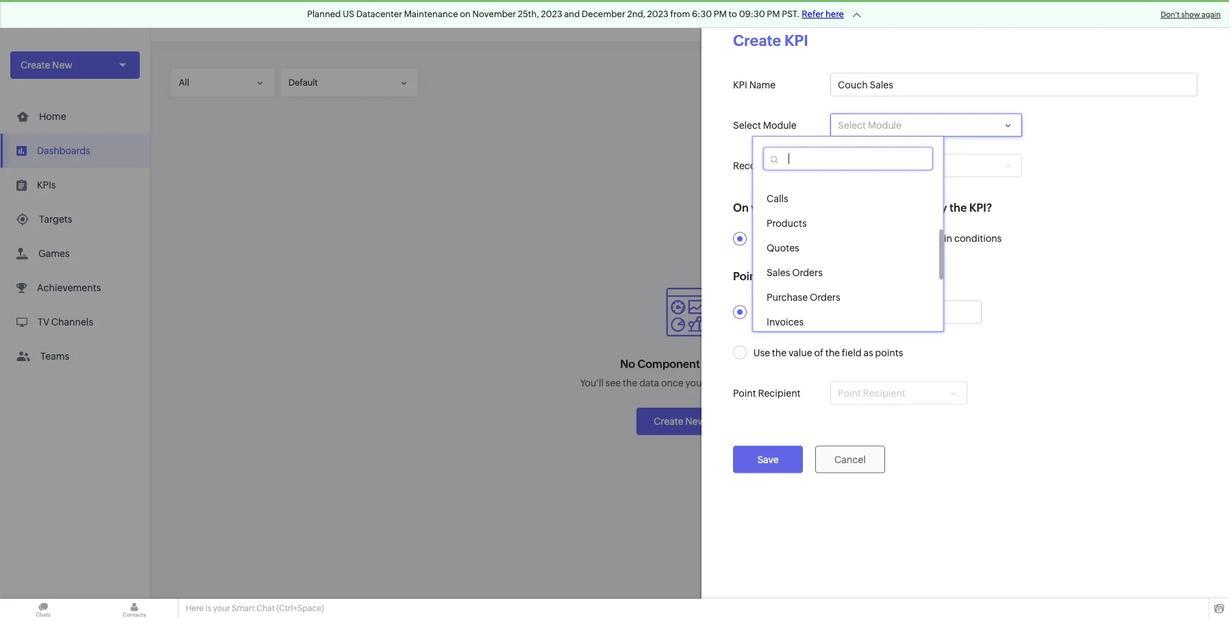 Task type: vqa. For each thing, say whether or not it's contained in the screenshot.
By to the top
no



Task type: describe. For each thing, give the bounding box(es) containing it.
1 horizontal spatial points
[[876, 347, 904, 358]]

kpi?
[[970, 202, 993, 214]]

sales orders option
[[753, 260, 940, 285]]

sales orders
[[767, 267, 823, 278]]

save button
[[733, 446, 803, 473]]

invoices
[[767, 316, 804, 327]]

save
[[758, 454, 779, 465]]

all
[[754, 233, 765, 244]]

0 vertical spatial create new
[[21, 60, 72, 71]]

don't show again link
[[1161, 10, 1221, 19]]

set points per record
[[754, 307, 847, 318]]

1 vertical spatial kpi
[[733, 79, 748, 90]]

computation
[[768, 270, 838, 283]]

november
[[473, 9, 516, 19]]

the right add
[[723, 378, 738, 389]]

teams
[[40, 351, 69, 362]]

Add Points text field
[[861, 301, 982, 323]]

cancel button
[[816, 446, 885, 473]]

conditions
[[955, 233, 1002, 244]]

refer
[[802, 9, 824, 19]]

module
[[763, 120, 797, 131]]

of
[[815, 347, 824, 358]]

records matching certain conditions
[[838, 233, 1002, 244]]

maintenance
[[404, 9, 458, 19]]

december
[[582, 9, 626, 19]]

on which records you would like to apply the kpi?
[[733, 202, 993, 214]]

1 vertical spatial to
[[905, 202, 916, 214]]

points computation
[[733, 270, 838, 283]]

record selection
[[733, 160, 810, 171]]

meetings
[[767, 168, 808, 179]]

records
[[786, 202, 826, 214]]

certain
[[922, 233, 953, 244]]

0 horizontal spatial you
[[686, 378, 702, 389]]

1 horizontal spatial you
[[828, 202, 848, 214]]

your
[[213, 604, 230, 613]]

achievements
[[37, 282, 101, 293]]

targets
[[39, 214, 72, 225]]

0 horizontal spatial new
[[52, 60, 72, 71]]

don't show again
[[1161, 10, 1221, 19]]

on
[[733, 202, 749, 214]]

see
[[606, 378, 621, 389]]

quotes
[[767, 242, 800, 253]]

0 horizontal spatial to
[[729, 9, 738, 19]]

component
[[638, 357, 700, 370]]

matching
[[877, 233, 920, 244]]

on
[[460, 9, 471, 19]]

list box containing meetings
[[753, 161, 944, 334]]

per
[[801, 307, 816, 318]]

record
[[818, 307, 847, 318]]

again
[[1202, 10, 1221, 19]]

the left kpi?
[[950, 202, 967, 214]]

would
[[850, 202, 883, 214]]

calls option
[[753, 186, 940, 211]]

is
[[206, 604, 212, 613]]

games
[[38, 248, 70, 259]]

apply
[[918, 202, 948, 214]]

here
[[826, 9, 844, 19]]

points
[[733, 270, 766, 283]]

(ctrl+space)
[[277, 604, 324, 613]]

sales
[[767, 267, 791, 278]]

use the value of the field as points
[[754, 347, 904, 358]]

select module
[[733, 120, 797, 131]]

don't
[[1161, 10, 1180, 19]]

2 pm from the left
[[767, 9, 780, 19]]

added
[[703, 357, 738, 370]]

all records
[[754, 233, 804, 244]]

value
[[789, 347, 813, 358]]

from
[[671, 9, 690, 19]]

show
[[1182, 10, 1201, 19]]

components!
[[740, 378, 800, 389]]



Task type: locate. For each thing, give the bounding box(es) containing it.
contacts image
[[91, 599, 178, 618]]

6:30
[[692, 9, 712, 19]]

no
[[620, 357, 635, 370]]

kpi left name
[[733, 79, 748, 90]]

name
[[750, 79, 776, 90]]

create down 09:30
[[733, 32, 782, 49]]

0 horizontal spatial records
[[767, 233, 804, 244]]

add
[[704, 378, 721, 389]]

to right the like
[[905, 202, 916, 214]]

purchase orders option
[[753, 285, 940, 309]]

records
[[767, 233, 804, 244], [838, 233, 875, 244]]

list box
[[753, 161, 944, 334]]

you left would
[[828, 202, 848, 214]]

1 vertical spatial create new
[[654, 416, 706, 427]]

1 2023 from the left
[[541, 9, 563, 19]]

point recipient
[[733, 388, 801, 399]]

calls
[[767, 193, 789, 204]]

to
[[729, 9, 738, 19], [905, 202, 916, 214]]

new down you'll see the data once you add the components! at the bottom of the page
[[686, 416, 706, 427]]

here
[[186, 604, 204, 613]]

2 horizontal spatial create
[[733, 32, 782, 49]]

pm
[[714, 9, 727, 19], [767, 9, 780, 19]]

selection
[[768, 160, 810, 171]]

products option
[[753, 211, 940, 235]]

new down motivator
[[52, 60, 72, 71]]

kpis
[[37, 180, 56, 191]]

create down the once at right bottom
[[654, 416, 684, 427]]

points down purchase
[[771, 307, 799, 318]]

orders for purchase orders
[[810, 292, 841, 303]]

records down products
[[767, 233, 804, 244]]

2 records from the left
[[838, 233, 875, 244]]

pm left pst.
[[767, 9, 780, 19]]

1 horizontal spatial new
[[686, 416, 706, 427]]

1 horizontal spatial 2023
[[647, 9, 669, 19]]

1 horizontal spatial records
[[838, 233, 875, 244]]

0 horizontal spatial pm
[[714, 9, 727, 19]]

you'll
[[580, 378, 604, 389]]

no component added yet!
[[620, 357, 760, 370]]

list
[[0, 99, 150, 374]]

quotes option
[[753, 235, 940, 260]]

purchase
[[767, 292, 808, 303]]

None field
[[831, 113, 1023, 137]]

home
[[39, 111, 66, 122]]

field
[[842, 347, 862, 358]]

here is your smart chat (ctrl+space)
[[186, 604, 324, 613]]

0 vertical spatial new
[[52, 60, 72, 71]]

to left 09:30
[[729, 9, 738, 19]]

list containing home
[[0, 99, 150, 374]]

yet!
[[740, 357, 760, 370]]

new
[[52, 60, 72, 71], [686, 416, 706, 427]]

orders for sales orders
[[792, 267, 823, 278]]

0 horizontal spatial create
[[21, 60, 50, 71]]

orders up record
[[810, 292, 841, 303]]

2023 left the "and" on the left
[[541, 9, 563, 19]]

0 horizontal spatial points
[[771, 307, 799, 318]]

planned
[[307, 9, 341, 19]]

products
[[767, 218, 807, 229]]

pm right "6:30"
[[714, 9, 727, 19]]

kpi name
[[733, 79, 776, 90]]

smart
[[232, 604, 255, 613]]

None text field
[[831, 74, 1197, 96]]

chats image
[[0, 599, 86, 618]]

1 vertical spatial you
[[686, 378, 702, 389]]

0 vertical spatial you
[[828, 202, 848, 214]]

create
[[733, 32, 782, 49], [21, 60, 50, 71], [654, 416, 684, 427]]

create new
[[21, 60, 72, 71], [654, 416, 706, 427]]

use
[[754, 347, 770, 358]]

0 vertical spatial create
[[733, 32, 782, 49]]

motivator
[[31, 14, 81, 27]]

you'll see the data once you add the components!
[[580, 378, 800, 389]]

0 vertical spatial to
[[729, 9, 738, 19]]

datacenter
[[356, 9, 402, 19]]

recipient
[[758, 388, 801, 399]]

0 horizontal spatial create new
[[21, 60, 72, 71]]

set
[[754, 307, 769, 318]]

invoices option
[[753, 309, 940, 334]]

dashboards
[[37, 145, 90, 156]]

like
[[885, 202, 903, 214]]

as
[[864, 347, 874, 358]]

you
[[828, 202, 848, 214], [686, 378, 702, 389]]

0 vertical spatial orders
[[792, 267, 823, 278]]

refer here link
[[802, 9, 844, 19]]

create new down the once at right bottom
[[654, 416, 706, 427]]

tv channels
[[38, 317, 93, 328]]

once
[[661, 378, 684, 389]]

2023 right 2nd,
[[647, 9, 669, 19]]

2 vertical spatial create
[[654, 416, 684, 427]]

None text field
[[765, 148, 932, 170]]

us
[[343, 9, 355, 19]]

1 vertical spatial new
[[686, 416, 706, 427]]

1 pm from the left
[[714, 9, 727, 19]]

create kpi
[[733, 32, 809, 49]]

the right use
[[772, 347, 787, 358]]

which
[[751, 202, 783, 214]]

data
[[640, 378, 659, 389]]

1 vertical spatial create
[[21, 60, 50, 71]]

points
[[771, 307, 799, 318], [876, 347, 904, 358]]

0 vertical spatial points
[[771, 307, 799, 318]]

orders
[[792, 267, 823, 278], [810, 292, 841, 303]]

record
[[733, 160, 766, 171]]

2023
[[541, 9, 563, 19], [647, 9, 669, 19]]

user image
[[1187, 10, 1209, 32]]

orders up purchase orders
[[792, 267, 823, 278]]

create new down motivator
[[21, 60, 72, 71]]

create down motivator
[[21, 60, 50, 71]]

1 horizontal spatial pm
[[767, 9, 780, 19]]

2 2023 from the left
[[647, 9, 669, 19]]

2nd,
[[627, 9, 646, 19]]

kpi down pst.
[[785, 32, 809, 49]]

the right see
[[623, 378, 638, 389]]

select
[[733, 120, 761, 131]]

records down the on which records you would like to apply the kpi?
[[838, 233, 875, 244]]

1 records from the left
[[767, 233, 804, 244]]

kpi
[[785, 32, 809, 49], [733, 79, 748, 90]]

planned us datacenter maintenance on november 25th, 2023 and december 2nd, 2023 from 6:30 pm to 09:30 pm pst. refer here
[[307, 9, 844, 19]]

0 vertical spatial kpi
[[785, 32, 809, 49]]

points right the as
[[876, 347, 904, 358]]

tv
[[38, 317, 49, 328]]

you left add
[[686, 378, 702, 389]]

the right of
[[826, 347, 840, 358]]

1 vertical spatial orders
[[810, 292, 841, 303]]

pst.
[[782, 9, 800, 19]]

1 vertical spatial points
[[876, 347, 904, 358]]

channels
[[51, 317, 93, 328]]

and
[[564, 9, 580, 19]]

0 horizontal spatial kpi
[[733, 79, 748, 90]]

purchase orders
[[767, 292, 841, 303]]

1 horizontal spatial kpi
[[785, 32, 809, 49]]

cancel
[[835, 454, 866, 465]]

meetings option
[[753, 161, 940, 186]]

chat
[[257, 604, 275, 613]]

0 horizontal spatial 2023
[[541, 9, 563, 19]]

1 horizontal spatial to
[[905, 202, 916, 214]]

1 horizontal spatial create
[[654, 416, 684, 427]]

1 horizontal spatial create new
[[654, 416, 706, 427]]

09:30
[[739, 9, 765, 19]]



